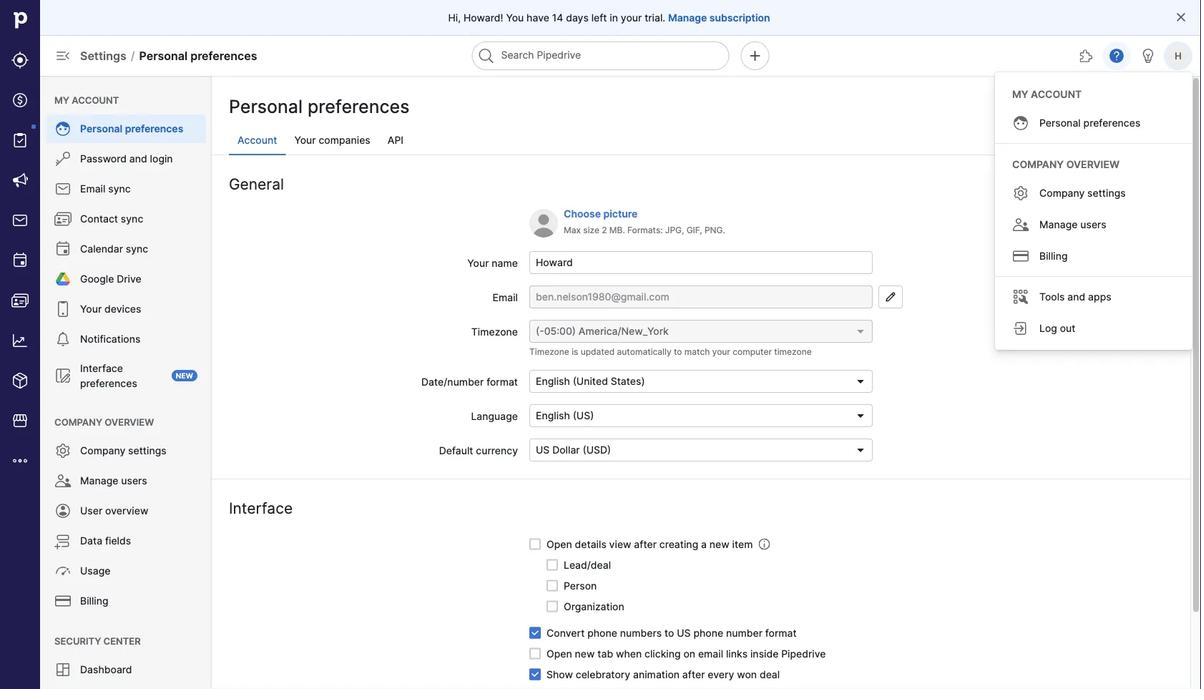 Task type: describe. For each thing, give the bounding box(es) containing it.
mb.
[[610, 225, 625, 235]]

(usd)
[[583, 444, 611, 456]]

color primary image for open details view after creating a new item
[[530, 539, 541, 550]]

devices
[[104, 303, 141, 315]]

0 horizontal spatial manage users
[[80, 475, 147, 487]]

my account for menu containing my account
[[1013, 88, 1082, 100]]

currency
[[476, 444, 518, 457]]

1 horizontal spatial format
[[766, 627, 797, 639]]

email for email sync
[[80, 183, 105, 195]]

0 vertical spatial manage
[[668, 11, 707, 24]]

dashboard
[[80, 664, 132, 676]]

1 horizontal spatial personal preferences
[[229, 96, 410, 117]]

0 vertical spatial users
[[1081, 219, 1107, 231]]

0 horizontal spatial personal preferences link
[[46, 114, 206, 143]]

calendar
[[80, 243, 123, 255]]

and for tools
[[1068, 291, 1086, 303]]

default
[[439, 444, 473, 457]]

google drive link
[[46, 265, 206, 293]]

tab
[[598, 648, 613, 660]]

english (us) button
[[530, 404, 873, 427]]

lead/deal
[[564, 559, 611, 571]]

deals image
[[11, 92, 29, 109]]

0 vertical spatial company settings
[[1040, 187, 1126, 199]]

menu containing personal preferences
[[40, 76, 212, 689]]

2
[[602, 225, 607, 235]]

account
[[238, 134, 277, 146]]

1 vertical spatial overview
[[105, 416, 154, 428]]

organization
[[564, 600, 625, 613]]

2 phone from the left
[[694, 627, 724, 639]]

data fields
[[80, 535, 131, 547]]

2 horizontal spatial personal preferences
[[1040, 117, 1141, 129]]

0 vertical spatial company settings link
[[1001, 178, 1187, 208]]

english (united states)
[[536, 375, 645, 388]]

color undefined image for data fields link
[[54, 532, 72, 550]]

account for menu containing my account
[[1031, 88, 1082, 100]]

sync for contact sync
[[121, 213, 143, 225]]

calendar sync
[[80, 243, 148, 255]]

celebratory
[[576, 668, 631, 681]]

user
[[80, 505, 103, 517]]

contact sync link
[[46, 205, 206, 233]]

a
[[701, 538, 707, 550]]

0 horizontal spatial company settings
[[80, 445, 167, 457]]

google drive
[[80, 273, 142, 285]]

my for rightmost manage users link
[[1013, 88, 1029, 100]]

after for every
[[683, 668, 705, 681]]

have
[[527, 11, 550, 24]]

Search Pipedrive field
[[472, 42, 730, 70]]

when
[[616, 648, 642, 660]]

won
[[737, 668, 757, 681]]

05:00)
[[544, 325, 576, 337]]

0 vertical spatial to
[[674, 347, 682, 357]]

sync for calendar sync
[[126, 243, 148, 255]]

open new tab when clicking on email links inside pipedrive
[[547, 648, 826, 660]]

color undefined image for billing
[[54, 593, 72, 610]]

every
[[708, 668, 735, 681]]

person
[[564, 580, 597, 592]]

open details view after creating a new item
[[547, 538, 753, 550]]

timezone for timezone is updated automatically to match your computer timezone
[[530, 347, 570, 357]]

0 vertical spatial manage users
[[1040, 219, 1107, 231]]

color undefined image for company settings
[[54, 442, 72, 459]]

interface for interface preferences
[[80, 362, 123, 374]]

0 vertical spatial overview
[[1067, 158, 1120, 170]]

in
[[610, 11, 618, 24]]

choose
[[564, 208, 601, 220]]

dashboard link
[[46, 656, 206, 684]]

fields
[[105, 535, 131, 547]]

color undefined image for email sync link
[[54, 180, 72, 198]]

and for password
[[129, 153, 147, 165]]

computer
[[733, 347, 772, 357]]

convert
[[547, 627, 585, 639]]

email sync link
[[46, 175, 206, 203]]

security center
[[54, 635, 141, 647]]

email sync
[[80, 183, 131, 195]]

user overview link
[[46, 497, 206, 525]]

info image
[[759, 539, 770, 550]]

sales inbox image
[[11, 212, 29, 229]]

you
[[506, 11, 524, 24]]

english (us)
[[536, 410, 594, 422]]

tools and apps link
[[1001, 282, 1187, 312]]

password and login link
[[46, 145, 206, 173]]

open for open details view after creating a new item
[[547, 538, 572, 550]]

color primary image inside english (us) popup button
[[855, 410, 867, 422]]

inside
[[751, 648, 779, 660]]

show
[[547, 668, 573, 681]]

us dollar (usd) button
[[530, 439, 873, 462]]

clicking
[[645, 648, 681, 660]]

2 horizontal spatial manage
[[1040, 219, 1078, 231]]

gif,
[[687, 225, 703, 235]]

english for english (us)
[[536, 410, 570, 422]]

color undefined image for manage users
[[54, 472, 72, 489]]

0 horizontal spatial manage users link
[[46, 467, 206, 495]]

h button
[[1164, 42, 1193, 70]]

color undefined image for password and login
[[54, 150, 72, 167]]

1 horizontal spatial billing
[[1040, 250, 1068, 262]]

1 vertical spatial to
[[665, 627, 674, 639]]

marketplace image
[[11, 412, 29, 429]]

english for english (united states)
[[536, 375, 570, 388]]

days
[[566, 11, 589, 24]]

us dollar (usd)
[[536, 444, 611, 456]]

password and login
[[80, 153, 173, 165]]

0 vertical spatial new
[[710, 538, 730, 550]]

menu toggle image
[[54, 47, 72, 64]]

0 vertical spatial format
[[487, 376, 518, 388]]

login
[[150, 153, 173, 165]]

1 horizontal spatial settings
[[1088, 187, 1126, 199]]

1 vertical spatial company overview
[[54, 416, 154, 428]]

settings / personal preferences
[[80, 49, 257, 63]]

tools
[[1040, 291, 1065, 303]]

tools and apps
[[1040, 291, 1112, 303]]

convert phone numbers to us phone number format
[[547, 627, 797, 639]]

0 horizontal spatial your
[[621, 11, 642, 24]]

email for email
[[493, 291, 518, 303]]

notifications
[[80, 333, 141, 345]]

color undefined image for 'user overview' link
[[54, 502, 72, 520]]

1 horizontal spatial personal preferences link
[[1001, 108, 1187, 138]]

1 horizontal spatial manage users link
[[1001, 210, 1187, 240]]

color primary image inside (-05:00) america/new_york field
[[855, 326, 867, 337]]

max
[[564, 225, 581, 235]]

personal inside menu item
[[80, 123, 122, 135]]

timezone is updated automatically to match your computer timezone
[[530, 347, 812, 357]]

color undefined image for google drive
[[54, 271, 72, 288]]

number
[[726, 627, 763, 639]]

color undefined image for billing link to the right
[[1013, 248, 1030, 265]]

home image
[[9, 9, 31, 31]]

animation
[[633, 668, 680, 681]]

color primary image inside 'us dollar (usd)' popup button
[[855, 444, 867, 456]]

your devices
[[80, 303, 141, 315]]

jpg,
[[665, 225, 684, 235]]

calendar sync link
[[46, 235, 206, 263]]

contact sync
[[80, 213, 143, 225]]

1 vertical spatial users
[[121, 475, 147, 487]]

your for your devices
[[80, 303, 102, 315]]

1 horizontal spatial billing link
[[1001, 241, 1187, 271]]

security
[[54, 635, 101, 647]]

(-05:00) America/New_York field
[[530, 320, 873, 343]]

(us)
[[573, 410, 594, 422]]

sync for email sync
[[108, 183, 131, 195]]

formats:
[[628, 225, 663, 235]]

log out
[[1040, 322, 1076, 335]]

1 vertical spatial company settings link
[[46, 437, 206, 465]]

your for your companies
[[294, 134, 316, 146]]

log
[[1040, 322, 1058, 335]]

more image
[[11, 452, 29, 469]]

preferences inside menu item
[[125, 123, 183, 135]]

size
[[583, 225, 600, 235]]

contacts image
[[11, 292, 29, 309]]

(united
[[573, 375, 608, 388]]

google
[[80, 273, 114, 285]]

is
[[572, 347, 579, 357]]

automatically
[[617, 347, 672, 357]]



Task type: locate. For each thing, give the bounding box(es) containing it.
your down 'google'
[[80, 303, 102, 315]]

settings
[[1088, 187, 1126, 199], [128, 445, 167, 457]]

timezone
[[471, 326, 518, 338], [530, 347, 570, 357]]

0 horizontal spatial company overview
[[54, 416, 154, 428]]

open left details
[[547, 538, 572, 550]]

phone up tab
[[588, 627, 618, 639]]

color undefined image for contact sync
[[54, 210, 72, 228]]

numbers
[[620, 627, 662, 639]]

hi, howard! you have 14 days left in your  trial. manage subscription
[[448, 11, 770, 24]]

apps
[[1089, 291, 1112, 303]]

1 open from the top
[[547, 538, 572, 550]]

menu
[[0, 0, 40, 689], [995, 72, 1193, 350], [40, 76, 212, 689]]

and
[[129, 153, 147, 165], [1068, 291, 1086, 303]]

sync inside contact sync "link"
[[121, 213, 143, 225]]

1 vertical spatial format
[[766, 627, 797, 639]]

color undefined image inside dashboard link
[[54, 661, 72, 678]]

billing link up tools and apps link
[[1001, 241, 1187, 271]]

your name
[[468, 257, 518, 269]]

default currency
[[439, 444, 518, 457]]

open for open new tab when clicking on email links inside pipedrive
[[547, 648, 572, 660]]

manage subscription link
[[668, 10, 770, 25]]

1 horizontal spatial after
[[683, 668, 705, 681]]

and left login
[[129, 153, 147, 165]]

sync up contact sync "link"
[[108, 183, 131, 195]]

my account for menu containing personal preferences
[[54, 94, 119, 106]]

color primary image for convert phone numbers to us phone number format
[[530, 627, 541, 639]]

billing up tools
[[1040, 250, 1068, 262]]

1 horizontal spatial phone
[[694, 627, 724, 639]]

color undefined image for interface preferences
[[54, 367, 72, 384]]

billing link down usage link
[[46, 587, 206, 615]]

color undefined image inside your devices 'link'
[[54, 301, 72, 318]]

english inside popup button
[[536, 410, 570, 422]]

color undefined image for your devices 'link'
[[54, 301, 72, 318]]

date/number format
[[422, 376, 518, 388]]

0 horizontal spatial account
[[72, 94, 119, 106]]

interface inside interface preferences
[[80, 362, 123, 374]]

0 horizontal spatial users
[[121, 475, 147, 487]]

format up inside
[[766, 627, 797, 639]]

after right view
[[634, 538, 657, 550]]

0 horizontal spatial after
[[634, 538, 657, 550]]

0 vertical spatial open
[[547, 538, 572, 550]]

0 vertical spatial email
[[80, 183, 105, 195]]

1 vertical spatial and
[[1068, 291, 1086, 303]]

links
[[726, 648, 748, 660]]

1 horizontal spatial manage
[[668, 11, 707, 24]]

my
[[1013, 88, 1029, 100], [54, 94, 69, 106]]

1 horizontal spatial timezone
[[530, 347, 570, 357]]

0 vertical spatial your
[[294, 134, 316, 146]]

1 vertical spatial manage users
[[80, 475, 147, 487]]

to left match
[[674, 347, 682, 357]]

0 vertical spatial sync
[[108, 183, 131, 195]]

1 horizontal spatial my
[[1013, 88, 1029, 100]]

pipedrive
[[782, 648, 826, 660]]

1 vertical spatial manage users link
[[46, 467, 206, 495]]

(-
[[536, 325, 544, 337]]

password
[[80, 153, 127, 165]]

on
[[684, 648, 696, 660]]

match
[[685, 347, 710, 357]]

after for creating
[[634, 538, 657, 550]]

0 vertical spatial interface
[[80, 362, 123, 374]]

1 vertical spatial timezone
[[530, 347, 570, 357]]

menu item
[[40, 686, 212, 689]]

color undefined image inside log out link
[[1013, 320, 1030, 337]]

and left apps
[[1068, 291, 1086, 303]]

personal preferences link down quick help image
[[1001, 108, 1187, 138]]

view
[[609, 538, 632, 550]]

timezone down '(-'
[[530, 347, 570, 357]]

sync up calendar sync link
[[121, 213, 143, 225]]

color primary image
[[1176, 11, 1187, 23], [855, 376, 867, 387], [530, 539, 541, 550], [547, 601, 558, 612], [530, 627, 541, 639], [530, 669, 541, 680]]

0 horizontal spatial billing link
[[46, 587, 206, 615]]

deal
[[760, 668, 780, 681]]

1 horizontal spatial us
[[677, 627, 691, 639]]

api
[[388, 134, 404, 146]]

contact
[[80, 213, 118, 225]]

color undefined image for calendar sync link
[[54, 240, 72, 258]]

0 horizontal spatial and
[[129, 153, 147, 165]]

company
[[1013, 158, 1064, 170], [1040, 187, 1085, 199], [54, 416, 102, 428], [80, 445, 125, 457]]

users
[[1081, 219, 1107, 231], [121, 475, 147, 487]]

new right a
[[710, 538, 730, 550]]

log out link
[[1001, 313, 1187, 343]]

0 vertical spatial timezone
[[471, 326, 518, 338]]

1 vertical spatial your
[[712, 347, 731, 357]]

0 horizontal spatial my account
[[54, 94, 119, 106]]

1 vertical spatial company settings
[[80, 445, 167, 457]]

email up contact
[[80, 183, 105, 195]]

company overview
[[1013, 158, 1120, 170], [54, 416, 154, 428]]

language
[[471, 410, 518, 422]]

color undefined image inside personal preferences link
[[1013, 114, 1030, 132]]

manage users link
[[1001, 210, 1187, 240], [46, 467, 206, 495]]

None text field
[[530, 251, 873, 274]]

after down on
[[683, 668, 705, 681]]

color undefined image inside personal preferences link
[[54, 120, 72, 137]]

0 vertical spatial company overview
[[1013, 158, 1120, 170]]

1 horizontal spatial your
[[294, 134, 316, 146]]

details
[[575, 538, 607, 550]]

user overview
[[80, 505, 148, 517]]

color undefined image for left personal preferences link
[[54, 120, 72, 137]]

color undefined image inside data fields link
[[54, 532, 72, 550]]

color undefined image inside 'user overview' link
[[54, 502, 72, 520]]

timezone
[[774, 347, 812, 357]]

1 horizontal spatial company overview
[[1013, 158, 1120, 170]]

English (US) field
[[530, 404, 873, 427]]

sales assistant image
[[1140, 47, 1157, 64]]

14
[[552, 11, 563, 24]]

creating
[[660, 538, 699, 550]]

timezone for timezone
[[471, 326, 518, 338]]

color undefined image
[[54, 120, 72, 137], [11, 132, 29, 149], [54, 180, 72, 198], [1013, 185, 1030, 202], [54, 240, 72, 258], [1013, 248, 1030, 265], [1013, 288, 1030, 306], [54, 301, 72, 318], [1013, 320, 1030, 337], [54, 331, 72, 348], [54, 502, 72, 520], [54, 532, 72, 550], [54, 562, 72, 580], [54, 661, 72, 678]]

your left companies
[[294, 134, 316, 146]]

us up the open new tab when clicking on email links inside pipedrive
[[677, 627, 691, 639]]

choose picture max size 2 mb. formats: jpg, gif, png.
[[564, 208, 726, 235]]

new
[[176, 371, 193, 380]]

1 vertical spatial sync
[[121, 213, 143, 225]]

2 vertical spatial manage
[[80, 475, 118, 487]]

1 horizontal spatial company settings link
[[1001, 178, 1187, 208]]

2 horizontal spatial your
[[468, 257, 489, 269]]

your right match
[[712, 347, 731, 357]]

1 vertical spatial settings
[[128, 445, 167, 457]]

2 vertical spatial overview
[[105, 505, 148, 517]]

English (United States) field
[[530, 370, 873, 393]]

color undefined image inside password and login link
[[54, 150, 72, 167]]

english inside popup button
[[536, 375, 570, 388]]

data
[[80, 535, 102, 547]]

personal preferences inside menu item
[[80, 123, 183, 135]]

None email field
[[530, 286, 873, 308]]

color undefined image for usage link
[[54, 562, 72, 580]]

color undefined image inside notifications link
[[54, 331, 72, 348]]

menu containing my account
[[995, 72, 1193, 350]]

0 vertical spatial after
[[634, 538, 657, 550]]

personal preferences link
[[1001, 108, 1187, 138], [46, 114, 206, 143]]

quick add image
[[747, 47, 764, 64]]

color undefined image inside email sync link
[[54, 180, 72, 198]]

personal preferences menu item
[[40, 114, 212, 143]]

0 horizontal spatial my
[[54, 94, 69, 106]]

2 english from the top
[[536, 410, 570, 422]]

account for menu containing personal preferences
[[72, 94, 119, 106]]

your right 'in'
[[621, 11, 642, 24]]

overview
[[1067, 158, 1120, 170], [105, 416, 154, 428], [105, 505, 148, 517]]

products image
[[11, 372, 29, 389]]

my for contact sync "link"
[[54, 94, 69, 106]]

color primary image for show celebratory animation after every won deal
[[530, 669, 541, 680]]

sync inside calendar sync link
[[126, 243, 148, 255]]

email
[[698, 648, 724, 660]]

color undefined image for notifications link
[[54, 331, 72, 348]]

0 vertical spatial us
[[536, 444, 550, 456]]

color undefined image inside usage link
[[54, 562, 72, 580]]

1 horizontal spatial interface
[[229, 499, 293, 517]]

new
[[710, 538, 730, 550], [575, 648, 595, 660]]

subscription
[[710, 11, 770, 24]]

h
[[1175, 50, 1182, 61]]

1 vertical spatial english
[[536, 410, 570, 422]]

format up language
[[487, 376, 518, 388]]

sync inside email sync link
[[108, 183, 131, 195]]

your left name
[[468, 257, 489, 269]]

general
[[229, 175, 284, 193]]

data fields link
[[46, 527, 206, 555]]

1 phone from the left
[[588, 627, 618, 639]]

color undefined image for log out link
[[1013, 320, 1030, 337]]

0 horizontal spatial us
[[536, 444, 550, 456]]

left
[[592, 11, 607, 24]]

name
[[492, 257, 518, 269]]

your companies
[[294, 134, 371, 146]]

personal preferences link up password and login link on the top of the page
[[46, 114, 206, 143]]

color undefined image inside billing link
[[54, 593, 72, 610]]

2 open from the top
[[547, 648, 572, 660]]

color undefined image
[[1013, 114, 1030, 132], [54, 150, 72, 167], [54, 210, 72, 228], [1013, 216, 1030, 233], [54, 271, 72, 288], [54, 367, 72, 384], [54, 442, 72, 459], [54, 472, 72, 489], [54, 593, 72, 610]]

1 horizontal spatial new
[[710, 538, 730, 550]]

0 vertical spatial manage users link
[[1001, 210, 1187, 240]]

0 vertical spatial and
[[129, 153, 147, 165]]

0 horizontal spatial manage
[[80, 475, 118, 487]]

america/new_york
[[579, 325, 669, 337]]

1 horizontal spatial company settings
[[1040, 187, 1126, 199]]

interface for interface
[[229, 499, 293, 517]]

english up english (us)
[[536, 375, 570, 388]]

your for your name
[[468, 257, 489, 269]]

center
[[103, 635, 141, 647]]

0 horizontal spatial your
[[80, 303, 102, 315]]

0 horizontal spatial new
[[575, 648, 595, 660]]

1 horizontal spatial users
[[1081, 219, 1107, 231]]

to up clicking
[[665, 627, 674, 639]]

0 horizontal spatial timezone
[[471, 326, 518, 338]]

quick help image
[[1109, 47, 1126, 64]]

0 horizontal spatial personal preferences
[[80, 123, 183, 135]]

1 horizontal spatial and
[[1068, 291, 1086, 303]]

1 horizontal spatial email
[[493, 291, 518, 303]]

date/number
[[422, 376, 484, 388]]

2 vertical spatial your
[[80, 303, 102, 315]]

us left dollar
[[536, 444, 550, 456]]

usage
[[80, 565, 111, 577]]

0 horizontal spatial settings
[[128, 445, 167, 457]]

color undefined image inside the google drive 'link'
[[54, 271, 72, 288]]

english (united states) button
[[530, 370, 873, 393]]

1 vertical spatial manage
[[1040, 219, 1078, 231]]

1 vertical spatial open
[[547, 648, 572, 660]]

0 horizontal spatial email
[[80, 183, 105, 195]]

color undefined image for tools and apps link
[[1013, 288, 1030, 306]]

1 vertical spatial us
[[677, 627, 691, 639]]

my account
[[1013, 88, 1082, 100], [54, 94, 119, 106]]

0 vertical spatial billing
[[1040, 250, 1068, 262]]

1 horizontal spatial my account
[[1013, 88, 1082, 100]]

1 vertical spatial your
[[468, 257, 489, 269]]

color undefined image inside tools and apps link
[[1013, 288, 1030, 306]]

campaigns image
[[11, 172, 29, 189]]

color undefined image inside calendar sync link
[[54, 240, 72, 258]]

your
[[621, 11, 642, 24], [712, 347, 731, 357]]

your
[[294, 134, 316, 146], [468, 257, 489, 269], [80, 303, 102, 315]]

1 vertical spatial billing link
[[46, 587, 206, 615]]

0 horizontal spatial format
[[487, 376, 518, 388]]

1 vertical spatial new
[[575, 648, 595, 660]]

2 vertical spatial sync
[[126, 243, 148, 255]]

email down name
[[493, 291, 518, 303]]

0 horizontal spatial billing
[[80, 595, 108, 607]]

color undefined image inside billing link
[[1013, 248, 1030, 265]]

color primary image for organization
[[547, 601, 558, 612]]

billing down usage
[[80, 595, 108, 607]]

leads image
[[11, 52, 29, 69]]

1 horizontal spatial account
[[1031, 88, 1082, 100]]

interface preferences
[[80, 362, 137, 389]]

us
[[536, 444, 550, 456], [677, 627, 691, 639]]

1 vertical spatial billing
[[80, 595, 108, 607]]

0 vertical spatial settings
[[1088, 187, 1126, 199]]

your inside 'link'
[[80, 303, 102, 315]]

color primary image inside english (united states) popup button
[[855, 376, 867, 387]]

color undefined image inside contact sync "link"
[[54, 210, 72, 228]]

settings
[[80, 49, 126, 63]]

to
[[674, 347, 682, 357], [665, 627, 674, 639]]

0 vertical spatial english
[[536, 375, 570, 388]]

insights image
[[11, 332, 29, 349]]

phone up email
[[694, 627, 724, 639]]

color undefined image for dashboard link at the left
[[54, 661, 72, 678]]

1 horizontal spatial your
[[712, 347, 731, 357]]

show celebratory animation after every won deal
[[547, 668, 780, 681]]

us inside popup button
[[536, 444, 550, 456]]

open up show
[[547, 648, 572, 660]]

howard!
[[464, 11, 503, 24]]

personal preferences
[[229, 96, 410, 117], [1040, 117, 1141, 129], [80, 123, 183, 135]]

your devices link
[[46, 295, 206, 323]]

US Dollar (USD) field
[[530, 439, 873, 462]]

updated
[[581, 347, 615, 357]]

color primary image
[[882, 291, 900, 303], [855, 326, 867, 337], [855, 410, 867, 422], [855, 444, 867, 456], [547, 559, 558, 571], [547, 580, 558, 591], [530, 648, 541, 659]]

new left tab
[[575, 648, 595, 660]]

activities image
[[11, 252, 29, 269]]

english left (us)
[[536, 410, 570, 422]]

overview inside 'user overview' link
[[105, 505, 148, 517]]

after
[[634, 538, 657, 550], [683, 668, 705, 681]]

0 vertical spatial billing link
[[1001, 241, 1187, 271]]

sync up drive
[[126, 243, 148, 255]]

timezone left '(-'
[[471, 326, 518, 338]]

1 english from the top
[[536, 375, 570, 388]]

1 vertical spatial interface
[[229, 499, 293, 517]]

item
[[732, 538, 753, 550]]



Task type: vqa. For each thing, say whether or not it's contained in the screenshot.
Automation button
no



